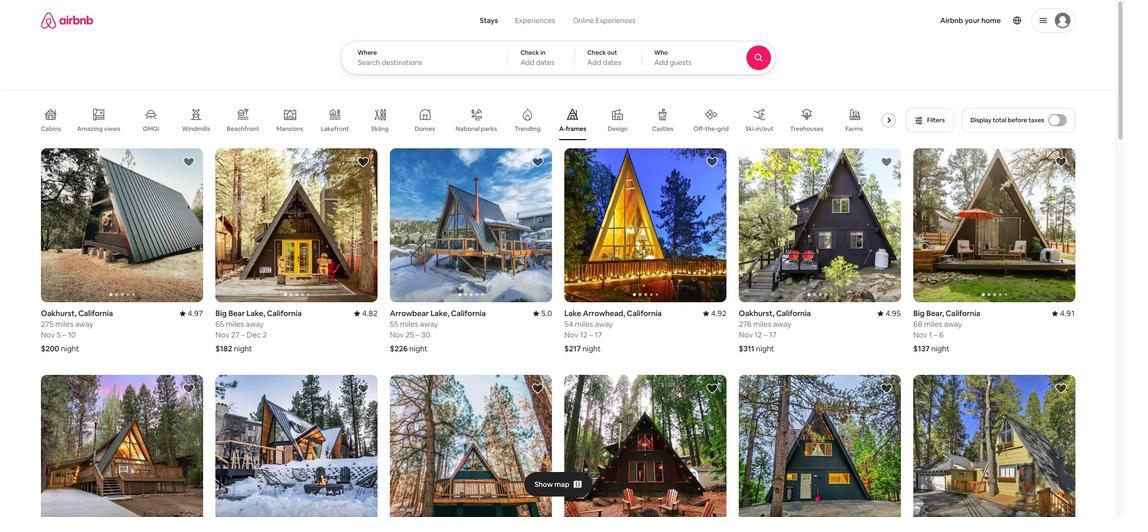 Task type: vqa. For each thing, say whether or not it's contained in the screenshot.


Task type: describe. For each thing, give the bounding box(es) containing it.
parks
[[481, 125, 497, 133]]

$137
[[913, 344, 930, 354]]

bear,
[[926, 309, 944, 318]]

dates for check out add dates
[[603, 58, 621, 67]]

12 inside oakhurst, california 276 miles away nov 12 – 17 $311 night
[[755, 330, 762, 340]]

4.91
[[1060, 309, 1076, 318]]

nov inside big bear lake, california 65 miles away nov 27 – dec 2 $182 night
[[215, 330, 229, 340]]

add to wishlist: oakhurst, california image for 4.95
[[881, 156, 893, 168]]

before
[[1008, 116, 1027, 124]]

nov inside big bear, california 68 miles away nov 1 – 6 $137 night
[[913, 330, 927, 340]]

in/out
[[756, 125, 774, 133]]

off-the-grid
[[694, 125, 729, 133]]

miles inside oakhurst, california 276 miles away nov 12 – 17 $311 night
[[753, 319, 772, 329]]

ski-in/out
[[746, 125, 774, 133]]

4.91 out of 5 average rating image
[[1052, 309, 1076, 318]]

arrowbear
[[390, 309, 429, 318]]

4.82
[[362, 309, 378, 318]]

display total before taxes button
[[962, 108, 1076, 133]]

cabins
[[41, 125, 61, 133]]

2
[[263, 330, 267, 340]]

california inside big bear, california 68 miles away nov 1 – 6 $137 night
[[946, 309, 981, 318]]

night inside big bear, california 68 miles away nov 1 – 6 $137 night
[[931, 344, 950, 354]]

treehouses
[[790, 125, 824, 133]]

Where field
[[358, 58, 491, 67]]

nov inside oakhurst, california 275 miles away nov 5 – 10 $200 night
[[41, 330, 55, 340]]

california inside big bear lake, california 65 miles away nov 27 – dec 2 $182 night
[[267, 309, 302, 318]]

your
[[965, 16, 980, 25]]

mansions
[[276, 125, 303, 133]]

17 inside oakhurst, california 276 miles away nov 12 – 17 $311 night
[[769, 330, 777, 340]]

miles inside arrowbear lake, california 55 miles away nov 25 – 30 $226 night
[[400, 319, 418, 329]]

$226
[[390, 344, 408, 354]]

oakhurst, for 275
[[41, 309, 77, 318]]

beachfront
[[227, 125, 259, 133]]

online experiences
[[573, 16, 636, 25]]

6
[[940, 330, 944, 340]]

the-
[[705, 125, 717, 133]]

castles
[[652, 125, 674, 133]]

– inside big bear lake, california 65 miles away nov 27 – dec 2 $182 night
[[241, 330, 245, 340]]

dec
[[247, 330, 261, 340]]

1
[[929, 330, 932, 340]]

group containing amazing views
[[41, 100, 900, 140]]

a-
[[559, 125, 566, 133]]

2 add to wishlist: big bear lake, california image from the left
[[357, 383, 369, 395]]

in
[[541, 49, 546, 57]]

map
[[555, 480, 570, 489]]

add to wishlist: lake arrowhead, california image
[[706, 156, 718, 168]]

lake arrowhead, california 54 miles away nov 12 – 17 $217 night
[[564, 309, 662, 354]]

17 inside lake arrowhead, california 54 miles away nov 12 – 17 $217 night
[[595, 330, 602, 340]]

27
[[231, 330, 239, 340]]

$200
[[41, 344, 59, 354]]

nov inside lake arrowhead, california 54 miles away nov 12 – 17 $217 night
[[564, 330, 578, 340]]

miles inside big bear, california 68 miles away nov 1 – 6 $137 night
[[924, 319, 942, 329]]

airbnb your home link
[[934, 10, 1007, 31]]

oakhurst, california 275 miles away nov 5 – 10 $200 night
[[41, 309, 113, 354]]

5
[[57, 330, 61, 340]]

none search field containing stays
[[341, 0, 804, 75]]

– inside arrowbear lake, california 55 miles away nov 25 – 30 $226 night
[[416, 330, 420, 340]]

night inside lake arrowhead, california 54 miles away nov 12 – 17 $217 night
[[583, 344, 601, 354]]

check for check out add dates
[[588, 49, 606, 57]]

online experiences link
[[564, 10, 645, 31]]

55
[[390, 319, 398, 329]]

windmills
[[182, 125, 210, 133]]

away inside lake arrowhead, california 54 miles away nov 12 – 17 $217 night
[[595, 319, 613, 329]]

frames
[[566, 125, 586, 133]]

1 add to wishlist: lake arrowhead, california image from the left
[[881, 383, 893, 395]]

night inside oakhurst, california 275 miles away nov 5 – 10 $200 night
[[61, 344, 79, 354]]

show
[[535, 480, 553, 489]]

oakhurst, for 276
[[739, 309, 775, 318]]

california inside lake arrowhead, california 54 miles away nov 12 – 17 $217 night
[[627, 309, 662, 318]]

views
[[104, 125, 120, 133]]

10
[[68, 330, 76, 340]]

who add guests
[[654, 49, 692, 67]]

4.92
[[711, 309, 727, 318]]

show map
[[535, 480, 570, 489]]

guests
[[670, 58, 692, 67]]

– inside oakhurst, california 276 miles away nov 12 – 17 $311 night
[[764, 330, 768, 340]]

4.97
[[188, 309, 203, 318]]

away inside oakhurst, california 276 miles away nov 12 – 17 $311 night
[[773, 319, 791, 329]]

away inside oakhurst, california 275 miles away nov 5 – 10 $200 night
[[75, 319, 93, 329]]

show map button
[[524, 472, 592, 497]]

national parks
[[456, 125, 497, 133]]

68
[[913, 319, 923, 329]]

night inside arrowbear lake, california 55 miles away nov 25 – 30 $226 night
[[409, 344, 428, 354]]

check out add dates
[[588, 49, 621, 67]]

display total before taxes
[[971, 116, 1044, 124]]

275
[[41, 319, 54, 329]]

add to wishlist: twain harte, california image
[[706, 383, 718, 395]]



Task type: locate. For each thing, give the bounding box(es) containing it.
trending
[[515, 125, 541, 133]]

total
[[993, 116, 1007, 124]]

nov inside oakhurst, california 276 miles away nov 12 – 17 $311 night
[[739, 330, 753, 340]]

30
[[421, 330, 430, 340]]

2 california from the left
[[267, 309, 302, 318]]

2 away from the left
[[246, 319, 264, 329]]

national
[[456, 125, 480, 133]]

5 miles from the left
[[753, 319, 772, 329]]

away up 30 at the bottom left
[[420, 319, 438, 329]]

lake
[[564, 309, 581, 318]]

nov left the 1
[[913, 330, 927, 340]]

4.95
[[886, 309, 901, 318]]

1 horizontal spatial check
[[588, 49, 606, 57]]

california inside oakhurst, california 275 miles away nov 5 – 10 $200 night
[[78, 309, 113, 318]]

off-
[[694, 125, 705, 133]]

2 horizontal spatial add
[[654, 58, 668, 67]]

filters
[[927, 116, 945, 124]]

night right $217
[[583, 344, 601, 354]]

6 night from the left
[[931, 344, 950, 354]]

check left out
[[588, 49, 606, 57]]

1 check from the left
[[521, 49, 539, 57]]

miles inside lake arrowhead, california 54 miles away nov 12 – 17 $217 night
[[575, 319, 593, 329]]

amazing
[[77, 125, 103, 133]]

experiences
[[515, 16, 555, 25], [596, 16, 636, 25]]

nov
[[41, 330, 55, 340], [215, 330, 229, 340], [390, 330, 404, 340], [564, 330, 578, 340], [739, 330, 753, 340], [913, 330, 927, 340]]

lake, inside arrowbear lake, california 55 miles away nov 25 – 30 $226 night
[[431, 309, 449, 318]]

3 miles from the left
[[400, 319, 418, 329]]

dates down out
[[603, 58, 621, 67]]

0 horizontal spatial dates
[[536, 58, 555, 67]]

lake, right bear
[[246, 309, 265, 318]]

4.92 out of 5 average rating image
[[703, 309, 727, 318]]

california inside oakhurst, california 276 miles away nov 12 – 17 $311 night
[[776, 309, 811, 318]]

experiences inside the online experiences link
[[596, 16, 636, 25]]

3 california from the left
[[451, 309, 486, 318]]

night down 6
[[931, 344, 950, 354]]

4.82 out of 5 average rating image
[[354, 309, 378, 318]]

2 dates from the left
[[603, 58, 621, 67]]

night inside oakhurst, california 276 miles away nov 12 – 17 $311 night
[[756, 344, 774, 354]]

airbnb your home
[[940, 16, 1001, 25]]

group
[[41, 100, 900, 140], [41, 148, 203, 303], [215, 148, 378, 303], [390, 148, 552, 303], [564, 148, 727, 303], [739, 148, 901, 303], [913, 148, 1076, 303], [41, 375, 203, 517], [215, 375, 378, 517], [390, 375, 552, 517], [564, 375, 727, 517], [739, 375, 901, 517], [913, 375, 1076, 517]]

night inside big bear lake, california 65 miles away nov 27 – dec 2 $182 night
[[234, 344, 252, 354]]

0 horizontal spatial add to wishlist: lake arrowhead, california image
[[881, 383, 893, 395]]

– inside big bear, california 68 miles away nov 1 – 6 $137 night
[[934, 330, 938, 340]]

taxes
[[1029, 116, 1044, 124]]

3 add from the left
[[654, 58, 668, 67]]

3 away from the left
[[420, 319, 438, 329]]

1 17 from the left
[[595, 330, 602, 340]]

1 big from the left
[[215, 309, 227, 318]]

1 lake, from the left
[[246, 309, 265, 318]]

oakhurst, california 276 miles away nov 12 – 17 $311 night
[[739, 309, 811, 354]]

miles
[[55, 319, 73, 329], [226, 319, 244, 329], [400, 319, 418, 329], [575, 319, 593, 329], [753, 319, 772, 329], [924, 319, 942, 329]]

stays button
[[472, 10, 506, 31]]

where
[[358, 49, 377, 57]]

1 add to wishlist: big bear lake, california image from the left
[[183, 383, 195, 395]]

add down online experiences
[[588, 58, 601, 67]]

away inside big bear, california 68 miles away nov 1 – 6 $137 night
[[944, 319, 962, 329]]

away inside big bear lake, california 65 miles away nov 27 – dec 2 $182 night
[[246, 319, 264, 329]]

oakhurst, up 276
[[739, 309, 775, 318]]

miles inside big bear lake, california 65 miles away nov 27 – dec 2 $182 night
[[226, 319, 244, 329]]

2 add to wishlist: lake arrowhead, california image from the left
[[1055, 383, 1068, 395]]

1 horizontal spatial add to wishlist: oakhurst, california image
[[881, 156, 893, 168]]

add to wishlist: munds park, arizona image
[[532, 383, 544, 395]]

add to wishlist: big bear lake, california image
[[183, 383, 195, 395], [357, 383, 369, 395]]

1 horizontal spatial big
[[913, 309, 925, 318]]

1 horizontal spatial add to wishlist: lake arrowhead, california image
[[1055, 383, 1068, 395]]

1 horizontal spatial dates
[[603, 58, 621, 67]]

25
[[406, 330, 414, 340]]

– inside oakhurst, california 275 miles away nov 5 – 10 $200 night
[[62, 330, 66, 340]]

65
[[215, 319, 224, 329]]

lakefront
[[321, 125, 349, 133]]

$182
[[215, 344, 232, 354]]

check inside check in add dates
[[521, 49, 539, 57]]

dates inside check out add dates
[[603, 58, 621, 67]]

home
[[982, 16, 1001, 25]]

1 – from the left
[[62, 330, 66, 340]]

big for miles
[[913, 309, 925, 318]]

experiences button
[[506, 10, 564, 31]]

add to wishlist: oakhurst, california image for 4.97
[[183, 156, 195, 168]]

away
[[75, 319, 93, 329], [246, 319, 264, 329], [420, 319, 438, 329], [595, 319, 613, 329], [773, 319, 791, 329], [944, 319, 962, 329]]

1 horizontal spatial oakhurst,
[[739, 309, 775, 318]]

away down bear,
[[944, 319, 962, 329]]

1 dates from the left
[[536, 58, 555, 67]]

oakhurst, inside oakhurst, california 275 miles away nov 5 – 10 $200 night
[[41, 309, 77, 318]]

2 add from the left
[[588, 58, 601, 67]]

design
[[608, 125, 628, 133]]

1 horizontal spatial 12
[[755, 330, 762, 340]]

big for 65
[[215, 309, 227, 318]]

6 miles from the left
[[924, 319, 942, 329]]

big up 65
[[215, 309, 227, 318]]

away down arrowhead,
[[595, 319, 613, 329]]

2 add to wishlist: oakhurst, california image from the left
[[881, 156, 893, 168]]

night right $311
[[756, 344, 774, 354]]

17
[[595, 330, 602, 340], [769, 330, 777, 340]]

1 horizontal spatial add
[[588, 58, 601, 67]]

0 horizontal spatial big
[[215, 309, 227, 318]]

0 horizontal spatial add
[[521, 58, 535, 67]]

54
[[564, 319, 573, 329]]

2 experiences from the left
[[596, 16, 636, 25]]

big up 68
[[913, 309, 925, 318]]

night down 30 at the bottom left
[[409, 344, 428, 354]]

away right 276
[[773, 319, 791, 329]]

oakhurst, up 275
[[41, 309, 77, 318]]

1 night from the left
[[61, 344, 79, 354]]

add inside check in add dates
[[521, 58, 535, 67]]

miles down bear,
[[924, 319, 942, 329]]

2 – from the left
[[241, 330, 245, 340]]

miles right 276
[[753, 319, 772, 329]]

display
[[971, 116, 992, 124]]

miles up 5
[[55, 319, 73, 329]]

add to wishlist: oakhurst, california image
[[183, 156, 195, 168], [881, 156, 893, 168]]

amazing views
[[77, 125, 120, 133]]

lake, inside big bear lake, california 65 miles away nov 27 – dec 2 $182 night
[[246, 309, 265, 318]]

4 nov from the left
[[564, 330, 578, 340]]

a-frames
[[559, 125, 586, 133]]

big inside big bear, california 68 miles away nov 1 – 6 $137 night
[[913, 309, 925, 318]]

stays tab panel
[[341, 41, 804, 75]]

night down 10
[[61, 344, 79, 354]]

add to wishlist: big bear lake, california image
[[357, 156, 369, 168]]

12 inside lake arrowhead, california 54 miles away nov 12 – 17 $217 night
[[580, 330, 588, 340]]

away inside arrowbear lake, california 55 miles away nov 25 – 30 $226 night
[[420, 319, 438, 329]]

out
[[607, 49, 617, 57]]

5 away from the left
[[773, 319, 791, 329]]

omg!
[[143, 125, 159, 133]]

6 nov from the left
[[913, 330, 927, 340]]

0 horizontal spatial oakhurst,
[[41, 309, 77, 318]]

nov down 65
[[215, 330, 229, 340]]

domes
[[415, 125, 435, 133]]

what can we help you find? tab list
[[472, 10, 564, 31]]

night
[[61, 344, 79, 354], [234, 344, 252, 354], [409, 344, 428, 354], [583, 344, 601, 354], [756, 344, 774, 354], [931, 344, 950, 354]]

1 california from the left
[[78, 309, 113, 318]]

check inside check out add dates
[[588, 49, 606, 57]]

2 17 from the left
[[769, 330, 777, 340]]

stays
[[480, 16, 498, 25]]

None search field
[[341, 0, 804, 75]]

0 horizontal spatial check
[[521, 49, 539, 57]]

grid
[[717, 125, 729, 133]]

–
[[62, 330, 66, 340], [241, 330, 245, 340], [416, 330, 420, 340], [589, 330, 593, 340], [764, 330, 768, 340], [934, 330, 938, 340]]

5 – from the left
[[764, 330, 768, 340]]

add
[[521, 58, 535, 67], [588, 58, 601, 67], [654, 58, 668, 67]]

miles right 54
[[575, 319, 593, 329]]

dates for check in add dates
[[536, 58, 555, 67]]

4 california from the left
[[627, 309, 662, 318]]

2 night from the left
[[234, 344, 252, 354]]

nov down 276
[[739, 330, 753, 340]]

big
[[215, 309, 227, 318], [913, 309, 925, 318]]

2 nov from the left
[[215, 330, 229, 340]]

add for check out add dates
[[588, 58, 601, 67]]

6 – from the left
[[934, 330, 938, 340]]

1 12 from the left
[[580, 330, 588, 340]]

0 horizontal spatial add to wishlist: oakhurst, california image
[[183, 156, 195, 168]]

1 horizontal spatial add to wishlist: big bear lake, california image
[[357, 383, 369, 395]]

2 oakhurst, from the left
[[739, 309, 775, 318]]

who
[[654, 49, 668, 57]]

nov down 55
[[390, 330, 404, 340]]

$217
[[564, 344, 581, 354]]

nov inside arrowbear lake, california 55 miles away nov 25 – 30 $226 night
[[390, 330, 404, 340]]

5 california from the left
[[776, 309, 811, 318]]

2 big from the left
[[913, 309, 925, 318]]

2 lake, from the left
[[431, 309, 449, 318]]

4 miles from the left
[[575, 319, 593, 329]]

1 experiences from the left
[[515, 16, 555, 25]]

6 california from the left
[[946, 309, 981, 318]]

1 away from the left
[[75, 319, 93, 329]]

arrowbear lake, california 55 miles away nov 25 – 30 $226 night
[[390, 309, 486, 354]]

3 nov from the left
[[390, 330, 404, 340]]

experiences inside experiences button
[[515, 16, 555, 25]]

4 night from the left
[[583, 344, 601, 354]]

ski-
[[746, 125, 756, 133]]

4.97 out of 5 average rating image
[[180, 309, 203, 318]]

$311
[[739, 344, 755, 354]]

big inside big bear lake, california 65 miles away nov 27 – dec 2 $182 night
[[215, 309, 227, 318]]

dates inside check in add dates
[[536, 58, 555, 67]]

check for check in add dates
[[521, 49, 539, 57]]

1 miles from the left
[[55, 319, 73, 329]]

add to wishlist: arrowbear lake, california image
[[532, 156, 544, 168]]

4 – from the left
[[589, 330, 593, 340]]

6 away from the left
[[944, 319, 962, 329]]

5.0
[[541, 309, 552, 318]]

check left in
[[521, 49, 539, 57]]

lake, right arrowbear
[[431, 309, 449, 318]]

nov down 54
[[564, 330, 578, 340]]

add inside who add guests
[[654, 58, 668, 67]]

arrowhead,
[[583, 309, 625, 318]]

5 nov from the left
[[739, 330, 753, 340]]

experiences right online
[[596, 16, 636, 25]]

4.95 out of 5 average rating image
[[878, 309, 901, 318]]

skiing
[[371, 125, 389, 133]]

farms
[[846, 125, 863, 133]]

miles up 27
[[226, 319, 244, 329]]

add to wishlist: lake arrowhead, california image
[[881, 383, 893, 395], [1055, 383, 1068, 395]]

add for check in add dates
[[521, 58, 535, 67]]

3 night from the left
[[409, 344, 428, 354]]

1 add to wishlist: oakhurst, california image from the left
[[183, 156, 195, 168]]

add down experiences button on the top
[[521, 58, 535, 67]]

3 – from the left
[[416, 330, 420, 340]]

big bear lake, california 65 miles away nov 27 – dec 2 $182 night
[[215, 309, 302, 354]]

– inside lake arrowhead, california 54 miles away nov 12 – 17 $217 night
[[589, 330, 593, 340]]

4 away from the left
[[595, 319, 613, 329]]

miles down arrowbear
[[400, 319, 418, 329]]

profile element
[[661, 0, 1076, 41]]

away up dec
[[246, 319, 264, 329]]

bear
[[228, 309, 245, 318]]

0 horizontal spatial 12
[[580, 330, 588, 340]]

experiences up in
[[515, 16, 555, 25]]

california
[[78, 309, 113, 318], [267, 309, 302, 318], [451, 309, 486, 318], [627, 309, 662, 318], [776, 309, 811, 318], [946, 309, 981, 318]]

1 horizontal spatial experiences
[[596, 16, 636, 25]]

1 horizontal spatial 17
[[769, 330, 777, 340]]

2 check from the left
[[588, 49, 606, 57]]

big bear, california 68 miles away nov 1 – 6 $137 night
[[913, 309, 981, 354]]

add to wishlist: big bear, california image
[[1055, 156, 1068, 168]]

miles inside oakhurst, california 275 miles away nov 5 – 10 $200 night
[[55, 319, 73, 329]]

0 horizontal spatial 17
[[595, 330, 602, 340]]

night down 27
[[234, 344, 252, 354]]

5 night from the left
[[756, 344, 774, 354]]

nov down 275
[[41, 330, 55, 340]]

12
[[580, 330, 588, 340], [755, 330, 762, 340]]

oakhurst, inside oakhurst, california 276 miles away nov 12 – 17 $311 night
[[739, 309, 775, 318]]

lake,
[[246, 309, 265, 318], [431, 309, 449, 318]]

oakhurst,
[[41, 309, 77, 318], [739, 309, 775, 318]]

276
[[739, 319, 752, 329]]

0 horizontal spatial lake,
[[246, 309, 265, 318]]

away up 10
[[75, 319, 93, 329]]

filters button
[[906, 108, 954, 133]]

check
[[521, 49, 539, 57], [588, 49, 606, 57]]

dates down in
[[536, 58, 555, 67]]

add inside check out add dates
[[588, 58, 601, 67]]

1 add from the left
[[521, 58, 535, 67]]

add down the who
[[654, 58, 668, 67]]

airbnb
[[940, 16, 963, 25]]

1 oakhurst, from the left
[[41, 309, 77, 318]]

0 horizontal spatial add to wishlist: big bear lake, california image
[[183, 383, 195, 395]]

2 12 from the left
[[755, 330, 762, 340]]

dates
[[536, 58, 555, 67], [603, 58, 621, 67]]

online
[[573, 16, 594, 25]]

1 horizontal spatial lake,
[[431, 309, 449, 318]]

0 horizontal spatial experiences
[[515, 16, 555, 25]]

1 nov from the left
[[41, 330, 55, 340]]

5.0 out of 5 average rating image
[[533, 309, 552, 318]]

check in add dates
[[521, 49, 555, 67]]

california inside arrowbear lake, california 55 miles away nov 25 – 30 $226 night
[[451, 309, 486, 318]]

2 miles from the left
[[226, 319, 244, 329]]



